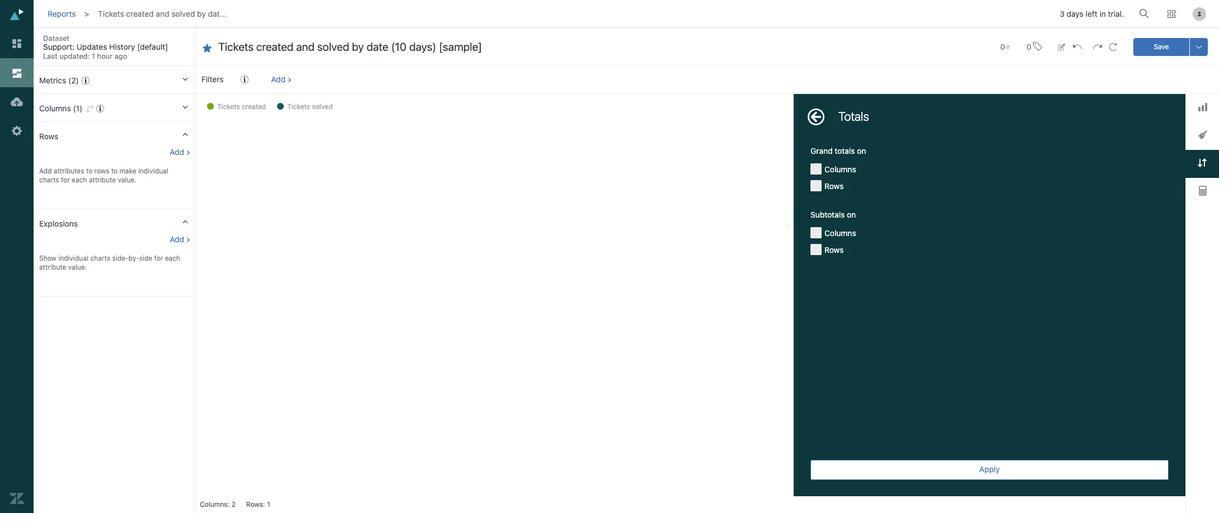Task type: describe. For each thing, give the bounding box(es) containing it.
show individual charts side-by-side for each attribute value.
[[39, 254, 180, 272]]

attribute inside add attributes to rows to make individual charts for each attribute value.
[[89, 176, 116, 184]]

1 horizontal spatial open in-app guide image
[[96, 105, 104, 113]]

rows
[[94, 167, 109, 175]]

tickets created
[[217, 103, 266, 111]]

tickets for tickets created
[[217, 103, 240, 111]]

subtotals on
[[811, 210, 857, 220]]

(2)
[[68, 76, 79, 85]]

for inside add attributes to rows to make individual charts for each attribute value.
[[61, 176, 70, 184]]

0 vertical spatial on
[[858, 146, 867, 156]]

support:
[[43, 42, 74, 52]]

totals
[[835, 146, 856, 156]]

in
[[1100, 9, 1107, 19]]

tickets for tickets solved
[[287, 103, 310, 111]]

graph image
[[1199, 103, 1208, 111]]

2 vertical spatial columns
[[825, 228, 857, 238]]

save
[[1155, 42, 1170, 51]]

Search... field
[[1142, 5, 1153, 22]]

0 horizontal spatial on
[[848, 210, 857, 220]]

show
[[39, 254, 56, 263]]

0 vertical spatial columns
[[39, 104, 71, 113]]

1 inside dataset support: updates history [default] last updated: 1 hour ago
[[92, 52, 95, 60]]

created for tickets created
[[242, 103, 266, 111]]

grand totals on
[[811, 146, 867, 156]]

trial.
[[1109, 9, 1125, 19]]

combined shape image
[[1199, 131, 1208, 140]]

1 vertical spatial columns
[[825, 165, 857, 174]]

1 to from the left
[[86, 167, 93, 175]]

by
[[197, 9, 206, 18]]

value. inside show individual charts side-by-side for each attribute value.
[[68, 263, 87, 272]]

totals
[[839, 109, 870, 124]]

tickets created and solved by dat...
[[98, 9, 227, 18]]

each inside add attributes to rows to make individual charts for each attribute value.
[[72, 176, 87, 184]]

for inside show individual charts side-by-side for each attribute value.
[[154, 254, 163, 263]]

apply
[[980, 465, 1001, 474]]

add attributes to rows to make individual charts for each attribute value.
[[39, 167, 168, 184]]

reports image
[[10, 66, 24, 80]]

columns:
[[200, 501, 230, 509]]

individual inside show individual charts side-by-side for each attribute value.
[[58, 254, 89, 263]]

dashboard image
[[10, 36, 24, 51]]

add inside add attributes to rows to make individual charts for each attribute value.
[[39, 167, 52, 175]]

and
[[156, 9, 169, 18]]

0 button
[[1022, 35, 1048, 59]]

arrows image
[[1199, 159, 1208, 168]]

2 to from the left
[[111, 167, 118, 175]]

left
[[1086, 9, 1098, 19]]



Task type: vqa. For each thing, say whether or not it's contained in the screenshot.
the Explosions
yes



Task type: locate. For each thing, give the bounding box(es) containing it.
each down attributes
[[72, 176, 87, 184]]

open in-app guide image up tickets created
[[241, 76, 249, 83]]

0 vertical spatial rows
[[39, 132, 58, 141]]

0 horizontal spatial charts
[[39, 176, 59, 184]]

open in-app guide image right (2)
[[82, 77, 90, 85]]

0 horizontal spatial attribute
[[39, 263, 66, 272]]

charts left side-
[[90, 254, 110, 263]]

on right totals
[[858, 146, 867, 156]]

individual right show
[[58, 254, 89, 263]]

1 vertical spatial each
[[165, 254, 180, 263]]

1 horizontal spatial on
[[858, 146, 867, 156]]

0 inside 0 button
[[1027, 42, 1032, 51]]

0 for 0 button
[[1027, 42, 1032, 51]]

value. inside add attributes to rows to make individual charts for each attribute value.
[[118, 176, 137, 184]]

None text field
[[218, 40, 979, 54]]

1 horizontal spatial created
[[242, 103, 266, 111]]

for down attributes
[[61, 176, 70, 184]]

individual right make
[[138, 167, 168, 175]]

columns
[[39, 104, 71, 113], [825, 165, 857, 174], [825, 228, 857, 238]]

0 horizontal spatial 1
[[92, 52, 95, 60]]

value.
[[118, 176, 137, 184], [68, 263, 87, 272]]

charts down attributes
[[39, 176, 59, 184]]

tickets for tickets created and solved by dat...
[[98, 9, 124, 18]]

0 vertical spatial each
[[72, 176, 87, 184]]

rows down columns (1)
[[39, 132, 58, 141]]

1 horizontal spatial 0
[[1027, 42, 1032, 51]]

side-
[[112, 254, 129, 263]]

for right side
[[154, 254, 163, 263]]

filters
[[202, 74, 224, 84]]

metrics (2)
[[39, 76, 79, 85]]

rows down subtotals on
[[825, 245, 844, 255]]

0 horizontal spatial created
[[126, 9, 154, 18]]

each
[[72, 176, 87, 184], [165, 254, 180, 263]]

dataset support: updates history [default] last updated: 1 hour ago
[[43, 34, 168, 60]]

0 horizontal spatial solved
[[172, 9, 195, 18]]

0 vertical spatial 1
[[92, 52, 95, 60]]

columns (1)
[[39, 104, 82, 113]]

arrow left3 image
[[808, 109, 825, 125]]

1 horizontal spatial to
[[111, 167, 118, 175]]

columns down subtotals on
[[825, 228, 857, 238]]

0 vertical spatial value.
[[118, 176, 137, 184]]

1 right rows:
[[267, 501, 270, 509]]

to right rows
[[111, 167, 118, 175]]

explosions
[[39, 219, 78, 229]]

subtotals
[[811, 210, 845, 220]]

updates
[[77, 42, 107, 52]]

0 right 0 popup button
[[1027, 42, 1032, 51]]

1 vertical spatial charts
[[90, 254, 110, 263]]

0 vertical spatial for
[[61, 176, 70, 184]]

1 horizontal spatial individual
[[138, 167, 168, 175]]

rows up subtotals on
[[825, 181, 844, 191]]

3
[[1060, 9, 1065, 19]]

1 horizontal spatial value.
[[118, 176, 137, 184]]

1 horizontal spatial solved
[[312, 103, 333, 111]]

tickets solved
[[287, 103, 333, 111]]

1 horizontal spatial attribute
[[89, 176, 116, 184]]

save button
[[1134, 38, 1190, 56]]

attribute down show
[[39, 263, 66, 272]]

1 vertical spatial 1
[[267, 501, 270, 509]]

0 horizontal spatial individual
[[58, 254, 89, 263]]

calc image
[[1200, 186, 1207, 196]]

each inside show individual charts side-by-side for each attribute value.
[[165, 254, 180, 263]]

other options image
[[1195, 42, 1204, 51]]

to left rows
[[86, 167, 93, 175]]

for
[[61, 176, 70, 184], [154, 254, 163, 263]]

0 vertical spatial created
[[126, 9, 154, 18]]

each right side
[[165, 254, 180, 263]]

0 vertical spatial individual
[[138, 167, 168, 175]]

2 horizontal spatial tickets
[[287, 103, 310, 111]]

0 vertical spatial charts
[[39, 176, 59, 184]]

zendesk products image
[[1168, 10, 1176, 18]]

admin image
[[10, 124, 24, 138]]

hour
[[97, 52, 113, 60]]

rows: 1
[[246, 501, 270, 509]]

arrow right14 image
[[186, 36, 196, 46]]

1 horizontal spatial 1
[[267, 501, 270, 509]]

charts inside show individual charts side-by-side for each attribute value.
[[90, 254, 110, 263]]

0 for 0 popup button
[[1001, 42, 1006, 51]]

1 horizontal spatial for
[[154, 254, 163, 263]]

1 vertical spatial individual
[[58, 254, 89, 263]]

columns left '(1)'
[[39, 104, 71, 113]]

value. down make
[[118, 176, 137, 184]]

open in-app guide image right '(1)'
[[96, 105, 104, 113]]

1 vertical spatial attribute
[[39, 263, 66, 272]]

value. down explosions
[[68, 263, 87, 272]]

individual
[[138, 167, 168, 175], [58, 254, 89, 263]]

to
[[86, 167, 93, 175], [111, 167, 118, 175]]

0 horizontal spatial open in-app guide image
[[82, 77, 90, 85]]

created for tickets created and solved by dat...
[[126, 9, 154, 18]]

datasets image
[[10, 95, 24, 109]]

attribute inside show individual charts side-by-side for each attribute value.
[[39, 263, 66, 272]]

side
[[139, 254, 152, 263]]

dataset
[[43, 34, 69, 43]]

on
[[858, 146, 867, 156], [848, 210, 857, 220]]

(1)
[[73, 104, 82, 113]]

created
[[126, 9, 154, 18], [242, 103, 266, 111]]

make
[[120, 167, 136, 175]]

0 horizontal spatial value.
[[68, 263, 87, 272]]

attribute
[[89, 176, 116, 184], [39, 263, 66, 272]]

0 vertical spatial attribute
[[89, 176, 116, 184]]

zendesk image
[[10, 492, 24, 506]]

save group
[[1134, 38, 1209, 56]]

rows
[[39, 132, 58, 141], [825, 181, 844, 191], [825, 245, 844, 255]]

0 horizontal spatial to
[[86, 167, 93, 175]]

solved
[[172, 9, 195, 18], [312, 103, 333, 111]]

tickets
[[98, 9, 124, 18], [217, 103, 240, 111], [287, 103, 310, 111]]

0 left 0 button
[[1001, 42, 1006, 51]]

1 vertical spatial solved
[[312, 103, 333, 111]]

attributes
[[54, 167, 84, 175]]

2 horizontal spatial open in-app guide image
[[241, 76, 249, 83]]

0 horizontal spatial tickets
[[98, 9, 124, 18]]

charts
[[39, 176, 59, 184], [90, 254, 110, 263]]

history
[[109, 42, 135, 52]]

days
[[1067, 9, 1084, 19]]

metrics
[[39, 76, 66, 85]]

attribute down rows
[[89, 176, 116, 184]]

2 0 from the left
[[1027, 42, 1032, 51]]

2
[[232, 501, 236, 509]]

open in-app guide image
[[241, 76, 249, 83], [82, 77, 90, 85], [96, 105, 104, 113]]

charts inside add attributes to rows to make individual charts for each attribute value.
[[39, 176, 59, 184]]

1
[[92, 52, 95, 60], [267, 501, 270, 509]]

1 horizontal spatial charts
[[90, 254, 110, 263]]

0
[[1001, 42, 1006, 51], [1027, 42, 1032, 51]]

apply button
[[811, 460, 1170, 481]]

by-
[[129, 254, 139, 263]]

1 left hour
[[92, 52, 95, 60]]

on right subtotals at the right
[[848, 210, 857, 220]]

[default]
[[137, 42, 168, 52]]

1 horizontal spatial tickets
[[217, 103, 240, 111]]

1 vertical spatial value.
[[68, 263, 87, 272]]

2 vertical spatial rows
[[825, 245, 844, 255]]

0 vertical spatial solved
[[172, 9, 195, 18]]

1 vertical spatial created
[[242, 103, 266, 111]]

reports
[[48, 9, 76, 18]]

ago
[[115, 52, 127, 60]]

1 vertical spatial rows
[[825, 181, 844, 191]]

add
[[271, 74, 286, 84], [170, 147, 184, 157], [39, 167, 52, 175], [170, 235, 184, 244]]

0 horizontal spatial each
[[72, 176, 87, 184]]

updated:
[[60, 52, 90, 60]]

3 days left in trial.
[[1060, 9, 1125, 19]]

individual inside add attributes to rows to make individual charts for each attribute value.
[[138, 167, 168, 175]]

0 inside 0 popup button
[[1001, 42, 1006, 51]]

grand
[[811, 146, 833, 156]]

1 vertical spatial on
[[848, 210, 857, 220]]

0 button
[[996, 36, 1016, 58]]

1 0 from the left
[[1001, 42, 1006, 51]]

columns: 2
[[200, 501, 236, 509]]

dat...
[[208, 9, 227, 18]]

1 vertical spatial for
[[154, 254, 163, 263]]

rows:
[[246, 501, 265, 509]]

columns down grand totals on
[[825, 165, 857, 174]]

last
[[43, 52, 58, 60]]

0 horizontal spatial 0
[[1001, 42, 1006, 51]]

1 horizontal spatial each
[[165, 254, 180, 263]]

0 horizontal spatial for
[[61, 176, 70, 184]]



